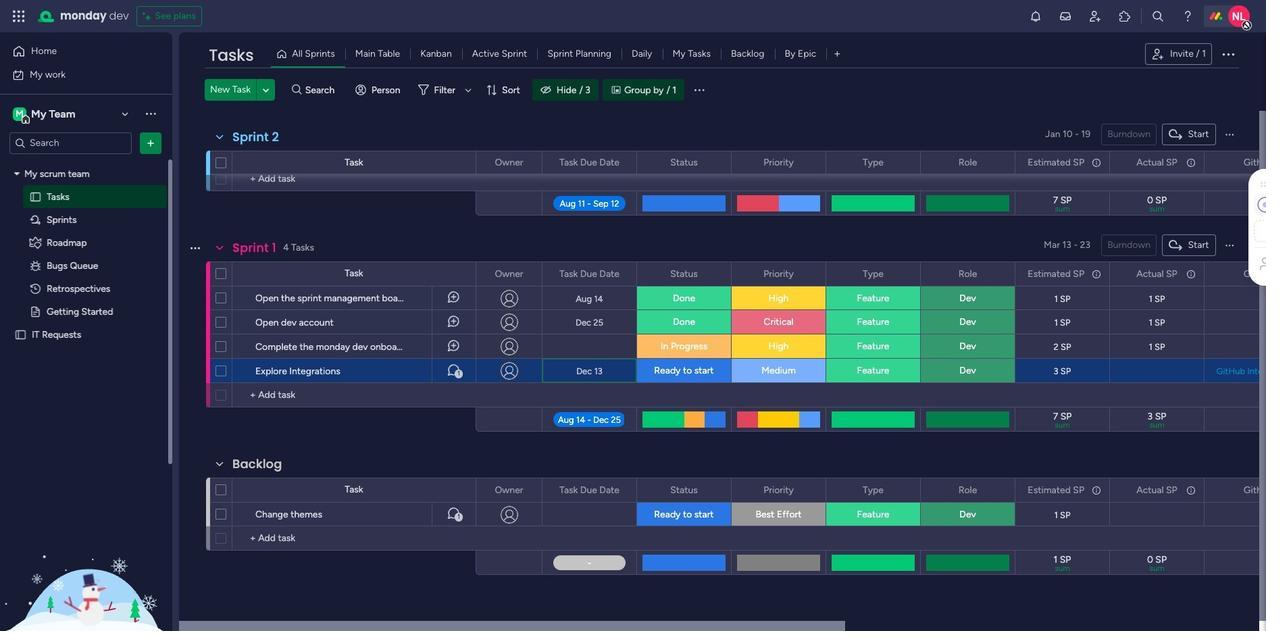Task type: vqa. For each thing, say whether or not it's contained in the screenshot.
V2 Search image
yes



Task type: locate. For each thing, give the bounding box(es) containing it.
+ Add task text field
[[239, 387, 470, 403]]

2 + add task text field from the top
[[239, 530, 470, 547]]

noah lott image
[[1228, 5, 1250, 27]]

help image
[[1181, 9, 1195, 23]]

v2 search image
[[292, 82, 302, 97]]

0 vertical spatial public board image
[[29, 190, 42, 203]]

workspace selection element
[[13, 106, 77, 123]]

0 vertical spatial menu image
[[1224, 129, 1235, 140]]

inbox image
[[1059, 9, 1072, 23]]

workspace image
[[13, 106, 26, 121]]

public board image
[[29, 190, 42, 203], [14, 328, 27, 341]]

column information image
[[1091, 157, 1102, 168]]

options image
[[523, 151, 532, 174], [1091, 151, 1100, 174], [1185, 151, 1195, 174], [523, 263, 532, 285], [712, 263, 722, 285], [1185, 263, 1195, 285], [188, 281, 199, 314], [188, 330, 199, 363], [618, 479, 627, 502], [712, 479, 722, 502], [807, 479, 816, 502], [996, 479, 1005, 502], [1091, 479, 1100, 502], [1185, 479, 1195, 502]]

option
[[0, 161, 172, 164]]

column information image
[[1186, 157, 1197, 168], [1091, 269, 1102, 279], [1186, 269, 1197, 279], [1091, 485, 1102, 496], [1186, 485, 1197, 496]]

0 vertical spatial + add task text field
[[239, 171, 470, 187]]

options image
[[1220, 46, 1237, 62], [144, 136, 157, 150], [618, 151, 627, 174], [618, 263, 627, 285], [807, 263, 816, 285], [901, 263, 911, 285], [996, 263, 1005, 285], [1091, 263, 1100, 285], [188, 306, 199, 338], [188, 354, 199, 387], [523, 479, 532, 502], [901, 479, 911, 502]]

apps image
[[1118, 9, 1132, 23]]

None field
[[205, 44, 257, 67], [229, 128, 282, 146], [492, 155, 527, 170], [556, 155, 623, 170], [667, 155, 701, 170], [760, 155, 797, 170], [860, 155, 887, 170], [955, 155, 981, 170], [1025, 155, 1088, 170], [1133, 155, 1181, 170], [1240, 155, 1266, 170], [229, 239, 280, 257], [492, 267, 527, 281], [556, 267, 623, 281], [667, 267, 701, 281], [760, 267, 797, 281], [860, 267, 887, 281], [955, 267, 981, 281], [1025, 267, 1088, 281], [1133, 267, 1181, 281], [1240, 267, 1266, 281], [229, 455, 285, 473], [492, 483, 527, 498], [556, 483, 623, 498], [667, 483, 701, 498], [760, 483, 797, 498], [860, 483, 887, 498], [955, 483, 981, 498], [1025, 483, 1088, 498], [1133, 483, 1181, 498], [1240, 483, 1266, 498], [205, 44, 257, 67], [229, 128, 282, 146], [492, 155, 527, 170], [556, 155, 623, 170], [667, 155, 701, 170], [760, 155, 797, 170], [860, 155, 887, 170], [955, 155, 981, 170], [1025, 155, 1088, 170], [1133, 155, 1181, 170], [1240, 155, 1266, 170], [229, 239, 280, 257], [492, 267, 527, 281], [556, 267, 623, 281], [667, 267, 701, 281], [760, 267, 797, 281], [860, 267, 887, 281], [955, 267, 981, 281], [1025, 267, 1088, 281], [1133, 267, 1181, 281], [1240, 267, 1266, 281], [229, 455, 285, 473], [492, 483, 527, 498], [556, 483, 623, 498], [667, 483, 701, 498], [760, 483, 797, 498], [860, 483, 887, 498], [955, 483, 981, 498], [1025, 483, 1088, 498], [1133, 483, 1181, 498], [1240, 483, 1266, 498]]

1 vertical spatial + add task text field
[[239, 530, 470, 547]]

0 horizontal spatial public board image
[[14, 328, 27, 341]]

menu image
[[1224, 129, 1235, 140], [1224, 240, 1235, 251]]

list box
[[0, 159, 172, 528]]

2 menu image from the top
[[1224, 240, 1235, 251]]

lottie animation image
[[0, 495, 172, 631]]

+ Add task text field
[[239, 171, 470, 187], [239, 530, 470, 547]]

1 vertical spatial menu image
[[1224, 240, 1235, 251]]

see plans image
[[143, 8, 155, 24]]

home image
[[12, 45, 26, 58]]

1 horizontal spatial public board image
[[29, 190, 42, 203]]

lottie animation element
[[0, 495, 172, 631]]

Search in workspace field
[[28, 135, 113, 151]]



Task type: describe. For each thing, give the bounding box(es) containing it.
1 menu image from the top
[[1224, 129, 1235, 140]]

menu image
[[693, 83, 706, 97]]

invite members image
[[1089, 9, 1102, 23]]

workspace options image
[[144, 107, 157, 120]]

1 + add task text field from the top
[[239, 171, 470, 187]]

caret down image
[[14, 169, 20, 178]]

select product image
[[12, 9, 26, 23]]

notifications image
[[1029, 9, 1043, 23]]

my work image
[[12, 69, 24, 81]]

angle down image
[[263, 85, 269, 95]]

public board image
[[29, 305, 42, 318]]

Search field
[[302, 80, 342, 99]]

arrow down image
[[460, 82, 476, 98]]

1 vertical spatial public board image
[[14, 328, 27, 341]]

add view image
[[835, 49, 840, 59]]

search everything image
[[1151, 9, 1165, 23]]



